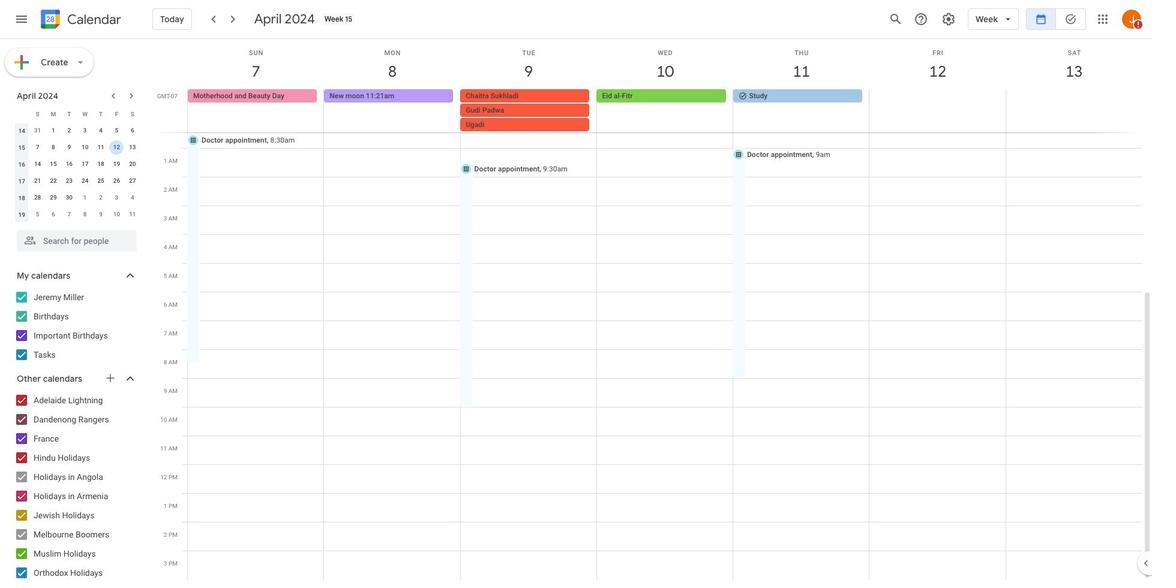 Task type: describe. For each thing, give the bounding box(es) containing it.
may 11 element
[[125, 208, 140, 222]]

14 element
[[30, 157, 45, 172]]

17 element
[[78, 157, 92, 172]]

march 31 element
[[30, 124, 45, 138]]

28 element
[[30, 191, 45, 205]]

settings menu image
[[942, 12, 956, 26]]

add other calendars image
[[104, 373, 116, 385]]

heading inside calendar element
[[65, 12, 121, 27]]

13 element
[[125, 140, 140, 155]]

main drawer image
[[14, 12, 29, 26]]

5 element
[[109, 124, 124, 138]]

may 9 element
[[94, 208, 108, 222]]

may 10 element
[[109, 208, 124, 222]]

22 element
[[46, 174, 61, 188]]

3 element
[[78, 124, 92, 138]]

21 element
[[30, 174, 45, 188]]

may 5 element
[[30, 208, 45, 222]]

cell inside row group
[[109, 139, 125, 156]]

24 element
[[78, 174, 92, 188]]

calendar element
[[38, 7, 121, 34]]

4 element
[[94, 124, 108, 138]]

may 8 element
[[78, 208, 92, 222]]

20 element
[[125, 157, 140, 172]]

8 element
[[46, 140, 61, 155]]

may 7 element
[[62, 208, 76, 222]]

may 4 element
[[125, 191, 140, 205]]

2 element
[[62, 124, 76, 138]]

26 element
[[109, 174, 124, 188]]

row group inside april 2024 grid
[[14, 122, 140, 223]]

may 1 element
[[78, 191, 92, 205]]

column header inside april 2024 grid
[[14, 106, 30, 122]]



Task type: locate. For each thing, give the bounding box(es) containing it.
other calendars list
[[2, 391, 149, 581]]

column header
[[14, 106, 30, 122]]

None search field
[[0, 226, 149, 252]]

18 element
[[94, 157, 108, 172]]

27 element
[[125, 174, 140, 188]]

my calendars list
[[2, 288, 149, 365]]

Search for people text field
[[24, 230, 130, 252]]

april 2024 grid
[[11, 106, 140, 223]]

19 element
[[109, 157, 124, 172]]

may 3 element
[[109, 191, 124, 205]]

29 element
[[46, 191, 61, 205]]

row group
[[14, 122, 140, 223]]

16 element
[[62, 157, 76, 172]]

grid
[[154, 39, 1152, 581]]

cell
[[460, 89, 597, 133], [869, 89, 1006, 133], [1006, 89, 1142, 133], [109, 139, 125, 156]]

11 element
[[94, 140, 108, 155]]

9 element
[[62, 140, 76, 155]]

row
[[182, 89, 1152, 133], [14, 106, 140, 122], [14, 122, 140, 139], [14, 139, 140, 156], [14, 156, 140, 173], [14, 173, 140, 190], [14, 190, 140, 206], [14, 206, 140, 223]]

may 2 element
[[94, 191, 108, 205]]

10 element
[[78, 140, 92, 155]]

heading
[[65, 12, 121, 27]]

may 6 element
[[46, 208, 61, 222]]

1 element
[[46, 124, 61, 138]]

7 element
[[30, 140, 45, 155]]

15 element
[[46, 157, 61, 172]]

12 element
[[109, 140, 124, 155]]

25 element
[[94, 174, 108, 188]]

6 element
[[125, 124, 140, 138]]

23 element
[[62, 174, 76, 188]]

30 element
[[62, 191, 76, 205]]



Task type: vqa. For each thing, say whether or not it's contained in the screenshot.
Other calendars list
yes



